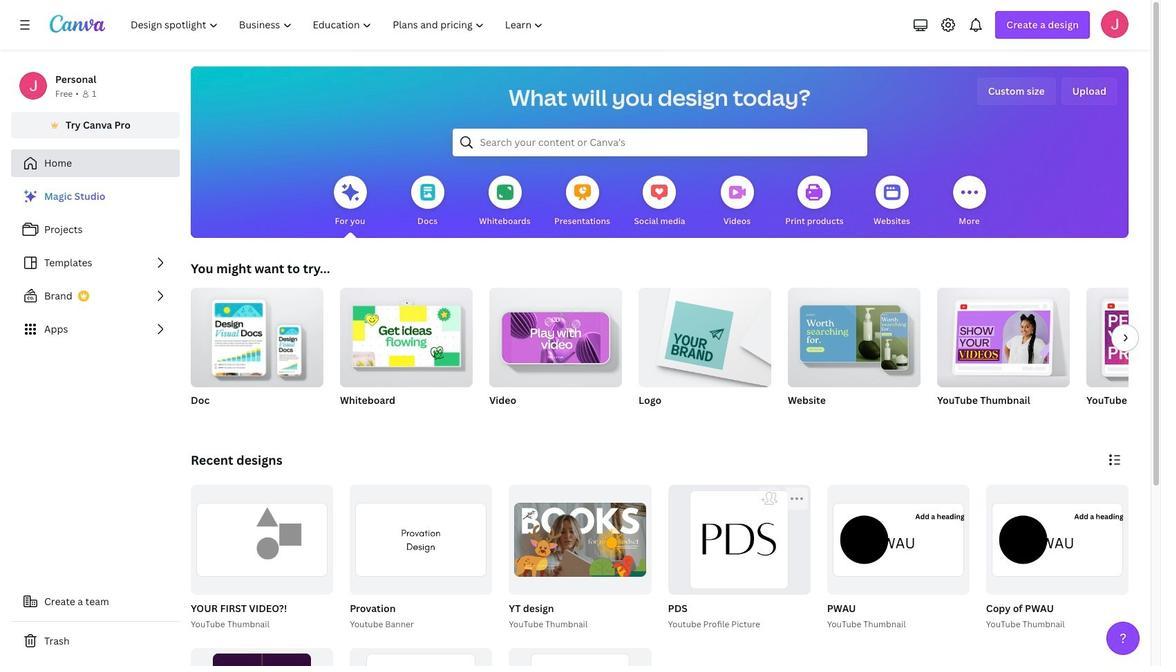 Task type: locate. For each thing, give the bounding box(es) containing it.
top level navigation element
[[122, 11, 556, 39]]

list
[[11, 183, 180, 343]]

james peterson image
[[1102, 10, 1129, 38]]

None search field
[[453, 129, 868, 156]]

group
[[191, 282, 324, 425], [191, 282, 324, 387], [340, 282, 473, 425], [340, 282, 473, 387], [788, 282, 921, 425], [788, 282, 921, 387], [938, 282, 1071, 425], [938, 282, 1071, 387], [490, 288, 622, 425], [490, 288, 622, 387], [639, 288, 772, 425], [1087, 288, 1162, 425], [1087, 288, 1162, 387], [188, 485, 333, 631], [191, 485, 333, 595], [347, 485, 493, 631], [350, 485, 493, 595], [507, 485, 652, 631], [666, 485, 811, 631], [668, 485, 811, 595], [825, 485, 970, 631], [828, 485, 970, 595], [984, 485, 1129, 631], [987, 485, 1129, 595], [191, 648, 333, 666], [350, 648, 493, 666], [509, 648, 652, 666]]



Task type: describe. For each thing, give the bounding box(es) containing it.
Search search field
[[480, 129, 840, 156]]



Task type: vqa. For each thing, say whether or not it's contained in the screenshot.
Search Search Field
yes



